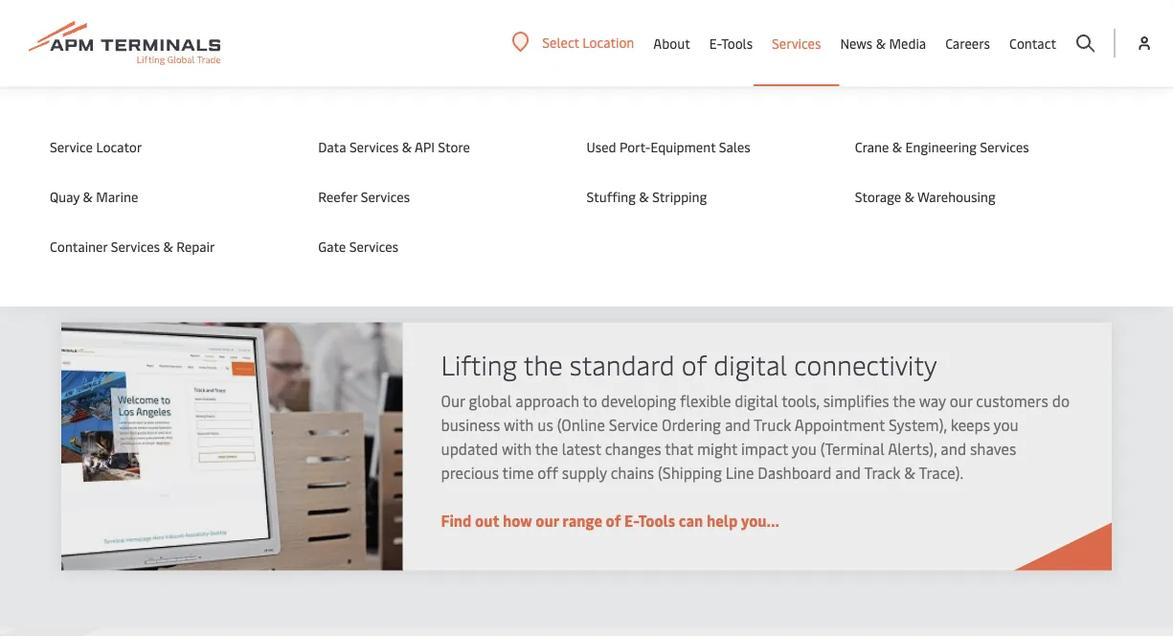 Task type: vqa. For each thing, say whether or not it's contained in the screenshot.
'drivers' to the left
no



Task type: describe. For each thing, give the bounding box(es) containing it.
latest
[[562, 438, 601, 458]]

select location button
[[512, 32, 635, 53]]

us
[[538, 414, 553, 434]]

ordering
[[662, 414, 721, 434]]

news & media
[[841, 34, 927, 52]]

you...
[[741, 510, 780, 530]]

might
[[697, 438, 738, 458]]

stripping
[[652, 187, 707, 205]]

about
[[654, 34, 690, 52]]

marine
[[96, 187, 138, 205]]

quay
[[50, 187, 80, 205]]

store
[[438, 137, 470, 156]]

media
[[889, 34, 927, 52]]

line
[[726, 462, 754, 482]]

0 horizontal spatial and
[[725, 414, 751, 434]]

0 horizontal spatial e-
[[625, 510, 639, 530]]

& left api
[[402, 137, 412, 156]]

0 vertical spatial digital
[[714, 346, 788, 382]]

data services & api store link
[[318, 136, 548, 157]]

news
[[841, 34, 873, 52]]

truck
[[754, 414, 792, 434]]

e-tools button
[[710, 0, 753, 86]]

container
[[50, 237, 108, 255]]

do
[[1053, 390, 1070, 411]]

developing
[[601, 390, 677, 411]]

location
[[583, 33, 635, 51]]

& inside dropdown button
[[876, 34, 886, 52]]

2 vertical spatial and
[[836, 462, 861, 482]]

range
[[563, 510, 603, 530]]

& inside "link"
[[83, 187, 93, 205]]

find out how our range of e-tools can help you...
[[441, 510, 780, 530]]

service locator
[[50, 137, 142, 156]]

services for reefer services
[[361, 187, 410, 205]]

dashboard
[[758, 462, 832, 482]]

lifting the standard of digital connectivity our global approach to developing flexible digital tools, simplifies the way our customers do business with us (online service ordering and truck appointment system), keeps you updated with the latest changes that might impact you (terminal alerts), and shaves precious time off supply chains (shipping line dashboard and track & trace).
[[441, 346, 1070, 482]]

alerts),
[[888, 438, 937, 458]]

stuffing & stripping link
[[587, 186, 817, 207]]

e- inside e-tools 'dropdown button'
[[710, 34, 722, 52]]

services for gate services
[[349, 237, 399, 255]]

storage
[[855, 187, 902, 205]]

services left news at right top
[[772, 34, 821, 52]]

help
[[707, 510, 738, 530]]

0 horizontal spatial tools
[[638, 510, 676, 530]]

updated
[[441, 438, 498, 458]]

used port-equipment sales link
[[587, 136, 817, 157]]

& right storage
[[905, 187, 915, 205]]

equipment
[[651, 137, 716, 156]]

contact
[[1010, 34, 1057, 52]]

our
[[441, 390, 465, 411]]

our inside the lifting the standard of digital connectivity our global approach to developing flexible digital tools, simplifies the way our customers do business with us (online service ordering and truck appointment system), keeps you updated with the latest changes that might impact you (terminal alerts), and shaves precious time off supply chains (shipping line dashboard and track & trace).
[[950, 390, 973, 411]]

used port-equipment sales
[[587, 137, 751, 156]]

e-tools
[[710, 34, 753, 52]]

can
[[679, 510, 703, 530]]

stuffing & stripping
[[587, 187, 707, 205]]

service inside 'link'
[[50, 137, 93, 156]]

crane & engineering services
[[855, 137, 1030, 156]]

2 vertical spatial the
[[535, 438, 558, 458]]

keeps
[[951, 414, 991, 434]]

1 vertical spatial digital
[[735, 390, 778, 411]]

0 vertical spatial with
[[504, 414, 534, 434]]

way
[[920, 390, 946, 411]]

that
[[665, 438, 694, 458]]

customers
[[977, 390, 1049, 411]]

shaves
[[970, 438, 1017, 458]]

about button
[[654, 0, 690, 86]]

select
[[543, 33, 580, 51]]

global
[[469, 390, 512, 411]]

simplifies
[[824, 390, 890, 411]]

(shipping
[[658, 462, 722, 482]]

used
[[587, 137, 617, 156]]

& left repair
[[163, 237, 173, 255]]

impact
[[741, 438, 789, 458]]

& right stuffing
[[639, 187, 649, 205]]

1 vertical spatial you
[[792, 438, 817, 458]]

connectivity
[[794, 346, 937, 382]]

warehousing
[[918, 187, 996, 205]]

careers
[[946, 34, 991, 52]]

1 vertical spatial of
[[606, 510, 621, 530]]

track
[[864, 462, 901, 482]]

1 vertical spatial the
[[893, 390, 916, 411]]



Task type: locate. For each thing, give the bounding box(es) containing it.
our
[[950, 390, 973, 411], [536, 510, 559, 530]]

news & media button
[[841, 0, 927, 86]]

service locator link
[[50, 136, 280, 157]]

with up time
[[502, 438, 532, 458]]

of right the range
[[606, 510, 621, 530]]

0 vertical spatial e-
[[710, 34, 722, 52]]

careers button
[[946, 0, 991, 86]]

services down the 'marine'
[[111, 237, 160, 255]]

off
[[538, 462, 558, 482]]

reefer services link
[[318, 186, 548, 207]]

service left the locator
[[50, 137, 93, 156]]

tools inside 'dropdown button'
[[722, 34, 753, 52]]

1 horizontal spatial tools
[[722, 34, 753, 52]]

services
[[772, 34, 821, 52], [350, 137, 399, 156], [980, 137, 1030, 156], [361, 187, 410, 205], [111, 237, 160, 255], [349, 237, 399, 255]]

e- right about
[[710, 34, 722, 52]]

& right crane
[[893, 137, 903, 156]]

tools,
[[782, 390, 820, 411]]

service
[[50, 137, 93, 156], [609, 414, 658, 434]]

1 horizontal spatial our
[[950, 390, 973, 411]]

services for data services & api store
[[350, 137, 399, 156]]

0 vertical spatial service
[[50, 137, 93, 156]]

services up storage & warehousing link
[[980, 137, 1030, 156]]

crane & engineering services link
[[855, 136, 1085, 157]]

& down the alerts),
[[905, 462, 916, 482]]

supply
[[562, 462, 607, 482]]

system),
[[889, 414, 947, 434]]

locator
[[96, 137, 142, 156]]

1 vertical spatial service
[[609, 414, 658, 434]]

changes
[[605, 438, 662, 458]]

1 vertical spatial with
[[502, 438, 532, 458]]

api
[[415, 137, 435, 156]]

& inside the lifting the standard of digital connectivity our global approach to developing flexible digital tools, simplifies the way our customers do business with us (online service ordering and truck appointment system), keeps you updated with the latest changes that might impact you (terminal alerts), and shaves precious time off supply chains (shipping line dashboard and track & trace).
[[905, 462, 916, 482]]

quay & marine
[[50, 187, 138, 205]]

approach
[[516, 390, 580, 411]]

0 vertical spatial our
[[950, 390, 973, 411]]

0 horizontal spatial service
[[50, 137, 93, 156]]

crane
[[855, 137, 889, 156]]

container services & repair link
[[50, 236, 280, 257]]

(online
[[557, 414, 605, 434]]

chains
[[611, 462, 655, 482]]

engineering
[[906, 137, 977, 156]]

e- down chains
[[625, 510, 639, 530]]

business
[[441, 414, 500, 434]]

port-
[[620, 137, 651, 156]]

1 vertical spatial our
[[536, 510, 559, 530]]

digital up the truck
[[735, 390, 778, 411]]

with
[[504, 414, 534, 434], [502, 438, 532, 458]]

services right gate
[[349, 237, 399, 255]]

service up changes
[[609, 414, 658, 434]]

&
[[876, 34, 886, 52], [402, 137, 412, 156], [893, 137, 903, 156], [83, 187, 93, 205], [639, 187, 649, 205], [905, 187, 915, 205], [163, 237, 173, 255], [905, 462, 916, 482]]

trace).
[[919, 462, 964, 482]]

& right quay
[[83, 187, 93, 205]]

sales
[[719, 137, 751, 156]]

gate services link
[[318, 236, 548, 257]]

contact button
[[1010, 0, 1057, 86]]

gate
[[318, 237, 346, 255]]

the up the off
[[535, 438, 558, 458]]

tools left 'can'
[[638, 510, 676, 530]]

0 horizontal spatial our
[[536, 510, 559, 530]]

0 horizontal spatial you
[[792, 438, 817, 458]]

and down (terminal
[[836, 462, 861, 482]]

of inside the lifting the standard of digital connectivity our global approach to developing flexible digital tools, simplifies the way our customers do business with us (online service ordering and truck appointment system), keeps you updated with the latest changes that might impact you (terminal alerts), and shaves precious time off supply chains (shipping line dashboard and track & trace).
[[682, 346, 707, 382]]

1 horizontal spatial e-
[[710, 34, 722, 52]]

(terminal
[[821, 438, 885, 458]]

the up approach
[[524, 346, 563, 382]]

and up the "trace)."
[[941, 438, 967, 458]]

2 horizontal spatial and
[[941, 438, 967, 458]]

select location
[[543, 33, 635, 51]]

you up the dashboard
[[792, 438, 817, 458]]

digital
[[714, 346, 788, 382], [735, 390, 778, 411]]

time
[[503, 462, 534, 482]]

appointment
[[795, 414, 885, 434]]

and
[[725, 414, 751, 434], [941, 438, 967, 458], [836, 462, 861, 482]]

container services & repair
[[50, 237, 215, 255]]

1 vertical spatial and
[[941, 438, 967, 458]]

reefer
[[318, 187, 358, 205]]

quay & marine link
[[50, 186, 280, 207]]

storage & warehousing link
[[855, 186, 1085, 207]]

services right reefer
[[361, 187, 410, 205]]

how
[[503, 510, 532, 530]]

1 horizontal spatial you
[[994, 414, 1019, 434]]

the
[[524, 346, 563, 382], [893, 390, 916, 411], [535, 438, 558, 458]]

tools left services popup button
[[722, 34, 753, 52]]

the up 'system),'
[[893, 390, 916, 411]]

stuffing
[[587, 187, 636, 205]]

lifting
[[441, 346, 517, 382]]

1 vertical spatial tools
[[638, 510, 676, 530]]

0 horizontal spatial of
[[606, 510, 621, 530]]

data
[[318, 137, 346, 156]]

our right how
[[536, 510, 559, 530]]

precious
[[441, 462, 499, 482]]

data services & api store
[[318, 137, 470, 156]]

you
[[994, 414, 1019, 434], [792, 438, 817, 458]]

gate services
[[318, 237, 399, 255]]

0 vertical spatial tools
[[722, 34, 753, 52]]

of up "flexible"
[[682, 346, 707, 382]]

0 vertical spatial of
[[682, 346, 707, 382]]

services button
[[772, 0, 821, 86]]

1 horizontal spatial and
[[836, 462, 861, 482]]

1 horizontal spatial of
[[682, 346, 707, 382]]

0 vertical spatial the
[[524, 346, 563, 382]]

and up might
[[725, 414, 751, 434]]

out
[[475, 510, 499, 530]]

services for container services & repair
[[111, 237, 160, 255]]

repair
[[176, 237, 215, 255]]

1 horizontal spatial service
[[609, 414, 658, 434]]

0 vertical spatial and
[[725, 414, 751, 434]]

to
[[583, 390, 598, 411]]

0 vertical spatial you
[[994, 414, 1019, 434]]

reefer services
[[318, 187, 410, 205]]

& right news at right top
[[876, 34, 886, 52]]

find
[[441, 510, 472, 530]]

services right data
[[350, 137, 399, 156]]

service inside the lifting the standard of digital connectivity our global approach to developing flexible digital tools, simplifies the way our customers do business with us (online service ordering and truck appointment system), keeps you updated with the latest changes that might impact you (terminal alerts), and shaves precious time off supply chains (shipping line dashboard and track & trace).
[[609, 414, 658, 434]]

digital up "flexible"
[[714, 346, 788, 382]]

with left the us
[[504, 414, 534, 434]]

you down customers on the bottom right of the page
[[994, 414, 1019, 434]]

our up keeps
[[950, 390, 973, 411]]

1 vertical spatial e-
[[625, 510, 639, 530]]

apmt container tracking banner image
[[61, 322, 403, 571]]



